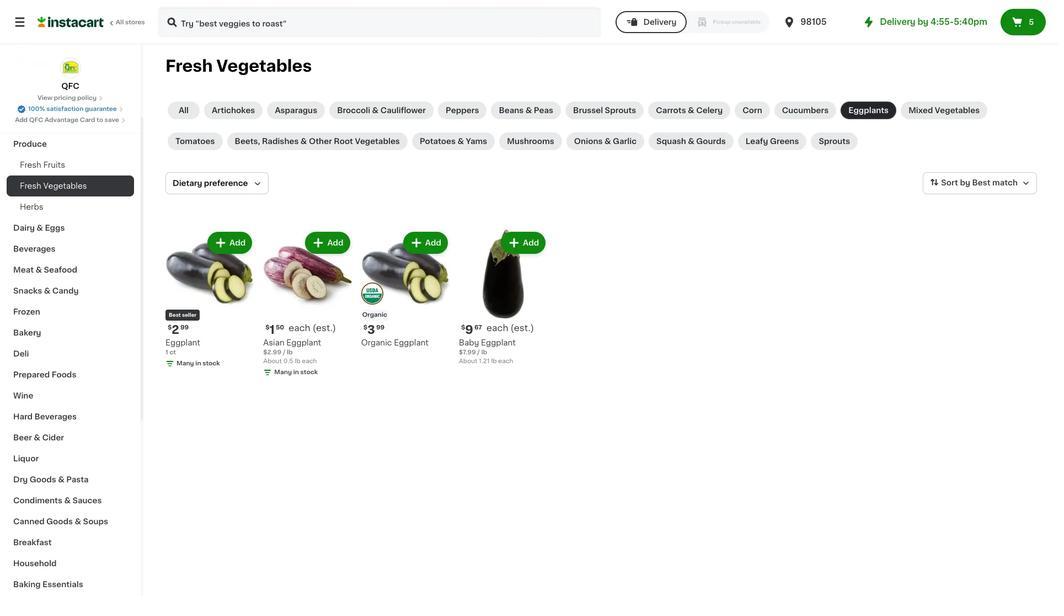 Task type: vqa. For each thing, say whether or not it's contained in the screenshot.
1237 East Saint James Street popup button
no



Task type: locate. For each thing, give the bounding box(es) containing it.
2 add button from the left
[[307, 233, 349, 253]]

& left celery
[[688, 107, 695, 114]]

0 horizontal spatial /
[[283, 350, 286, 356]]

each right 1.21
[[499, 358, 514, 365]]

each (est.) for 9
[[487, 324, 534, 333]]

stores
[[125, 19, 145, 25]]

1 vertical spatial fresh
[[20, 161, 41, 169]]

fresh inside "link"
[[20, 182, 41, 190]]

bakery
[[13, 329, 41, 337]]

leafy greens
[[746, 137, 800, 145]]

product group containing 1
[[264, 230, 353, 379]]

& left peas
[[526, 107, 532, 114]]

1 vertical spatial sprouts
[[820, 137, 851, 145]]

organic up $ 3 99
[[363, 312, 388, 318]]

$ up organic eggplant
[[364, 325, 368, 331]]

3 eggplant from the left
[[481, 339, 516, 347]]

1 vertical spatial stock
[[301, 370, 318, 376]]

about down $2.99 at the bottom of the page
[[264, 358, 282, 365]]

each (est.) inside $9.67 each (estimated) element
[[487, 324, 534, 333]]

1 horizontal spatial many
[[275, 370, 292, 376]]

$ left 67 on the left bottom of the page
[[462, 325, 466, 331]]

card
[[80, 117, 95, 123]]

2 each (est.) from the left
[[487, 324, 534, 333]]

eggplant 1 ct
[[166, 339, 200, 356]]

1 inside eggplant 1 ct
[[166, 350, 168, 356]]

beer
[[13, 434, 32, 442]]

breakfast
[[13, 539, 52, 547]]

all up tomatoes link
[[179, 107, 189, 114]]

& left the candy
[[44, 287, 50, 295]]

meat & seafood link
[[7, 259, 134, 280]]

save
[[105, 117, 119, 123]]

$9.67 each (estimated) element
[[459, 323, 548, 337]]

each (est.) inside $1.50 each (estimated) "element"
[[289, 324, 336, 333]]

breakfast link
[[7, 532, 134, 553]]

each
[[289, 324, 311, 333], [487, 324, 509, 333], [302, 358, 317, 365], [499, 358, 514, 365]]

view pricing policy link
[[37, 94, 103, 103]]

many down eggplant 1 ct
[[177, 361, 194, 367]]

1 horizontal spatial about
[[459, 358, 478, 365]]

99 inside $ 2 99
[[180, 325, 189, 331]]

best inside field
[[973, 179, 991, 187]]

lists
[[31, 59, 50, 67]]

each (est.) for 1
[[289, 324, 336, 333]]

fresh vegetables
[[166, 58, 312, 74], [20, 182, 87, 190]]

eggplant inside asian eggplant $2.99 / lb about 0.5 lb each
[[287, 339, 321, 347]]

product group
[[166, 230, 255, 371], [264, 230, 353, 379], [361, 230, 450, 349], [459, 230, 548, 366]]

fresh up herbs
[[20, 182, 41, 190]]

0 horizontal spatial by
[[918, 18, 929, 26]]

99 inside $ 3 99
[[376, 325, 385, 331]]

$ down the best seller
[[168, 325, 172, 331]]

1 for eggplant
[[166, 350, 168, 356]]

0 horizontal spatial 99
[[180, 325, 189, 331]]

eggplants link
[[841, 102, 897, 119]]

mushrooms link
[[500, 132, 562, 150]]

& left gourds on the top right of page
[[689, 137, 695, 145]]

condiments & sauces
[[13, 497, 102, 505]]

about
[[264, 358, 282, 365], [459, 358, 478, 365]]

1 vertical spatial qfc
[[29, 117, 43, 123]]

many in stock down '0.5'
[[275, 370, 318, 376]]

about inside baby eggplant $7.99 / lb about 1.21 lb each
[[459, 358, 478, 365]]

1 each (est.) from the left
[[289, 324, 336, 333]]

carrots
[[657, 107, 687, 114]]

Best match Sort by field
[[924, 172, 1038, 194]]

peas
[[534, 107, 554, 114]]

1 for $
[[270, 324, 275, 336]]

baby
[[459, 339, 479, 347]]

corn
[[743, 107, 763, 114]]

1 horizontal spatial 1
[[270, 324, 275, 336]]

1 horizontal spatial (est.)
[[511, 324, 534, 333]]

0 vertical spatial beverages
[[13, 245, 56, 253]]

organic for organic eggplant
[[361, 339, 392, 347]]

view pricing policy
[[37, 95, 97, 101]]

goods up condiments
[[30, 476, 56, 484]]

fresh vegetables link
[[7, 176, 134, 197]]

2 vertical spatial fresh
[[20, 182, 41, 190]]

add qfc advantage card to save link
[[15, 116, 126, 125]]

each right 50
[[289, 324, 311, 333]]

1 horizontal spatial stock
[[301, 370, 318, 376]]

& left yams
[[458, 137, 464, 145]]

& right broccoli
[[372, 107, 379, 114]]

0 horizontal spatial in
[[196, 361, 201, 367]]

broccoli
[[337, 107, 371, 114]]

1 vertical spatial organic
[[361, 339, 392, 347]]

meat & seafood
[[13, 266, 77, 274]]

& for beans & peas
[[526, 107, 532, 114]]

0 vertical spatial many
[[177, 361, 194, 367]]

onions & garlic
[[575, 137, 637, 145]]

canned goods & soups
[[13, 518, 108, 526]]

deli
[[13, 350, 29, 358]]

1 horizontal spatial qfc
[[61, 82, 79, 90]]

all stores
[[116, 19, 145, 25]]

sauces
[[73, 497, 102, 505]]

by right sort
[[961, 179, 971, 187]]

1 horizontal spatial by
[[961, 179, 971, 187]]

thanksgiving
[[13, 119, 66, 127]]

all
[[116, 19, 124, 25], [179, 107, 189, 114]]

1 horizontal spatial each (est.)
[[487, 324, 534, 333]]

1 about from the left
[[264, 358, 282, 365]]

2 product group from the left
[[264, 230, 353, 379]]

0 horizontal spatial 1
[[166, 350, 168, 356]]

99 for 3
[[376, 325, 385, 331]]

dairy
[[13, 224, 35, 232]]

& for dairy & eggs
[[37, 224, 43, 232]]

1 / from the left
[[283, 350, 286, 356]]

$ inside $ 2 99
[[168, 325, 172, 331]]

vegetables inside "link"
[[43, 182, 87, 190]]

1 horizontal spatial /
[[478, 350, 480, 356]]

2 99 from the left
[[376, 325, 385, 331]]

meat
[[13, 266, 34, 274]]

fresh for produce
[[20, 161, 41, 169]]

$ for 1
[[266, 325, 270, 331]]

baking essentials link
[[7, 574, 134, 595]]

0 vertical spatial in
[[196, 361, 201, 367]]

(est.) for 9
[[511, 324, 534, 333]]

lb right 1.21
[[492, 358, 497, 365]]

fresh down produce
[[20, 161, 41, 169]]

0 horizontal spatial fresh vegetables
[[20, 182, 87, 190]]

qfc down 100% in the left top of the page
[[29, 117, 43, 123]]

$ left 50
[[266, 325, 270, 331]]

0 vertical spatial stock
[[203, 361, 220, 367]]

in
[[196, 361, 201, 367], [294, 370, 299, 376]]

each inside "element"
[[289, 324, 311, 333]]

best
[[973, 179, 991, 187], [169, 313, 181, 318]]

asparagus
[[275, 107, 318, 114]]

0 vertical spatial best
[[973, 179, 991, 187]]

$ inside the $ 9 67
[[462, 325, 466, 331]]

each inside baby eggplant $7.99 / lb about 1.21 lb each
[[499, 358, 514, 365]]

& inside "link"
[[64, 497, 71, 505]]

1 add button from the left
[[209, 233, 251, 253]]

each inside asian eggplant $2.99 / lb about 0.5 lb each
[[302, 358, 317, 365]]

tomatoes link
[[168, 132, 223, 150]]

1 inside "element"
[[270, 324, 275, 336]]

1 vertical spatial goods
[[46, 518, 73, 526]]

0 vertical spatial qfc
[[61, 82, 79, 90]]

organic for organic
[[363, 312, 388, 318]]

& right beer
[[34, 434, 40, 442]]

qfc up view pricing policy link
[[61, 82, 79, 90]]

1 vertical spatial all
[[179, 107, 189, 114]]

1 horizontal spatial best
[[973, 179, 991, 187]]

1 vertical spatial in
[[294, 370, 299, 376]]

in down eggplant 1 ct
[[196, 361, 201, 367]]

carrots & celery
[[657, 107, 723, 114]]

$ inside $ 1 50
[[266, 325, 270, 331]]

& right meat
[[36, 266, 42, 274]]

fresh vegetables down fruits
[[20, 182, 87, 190]]

0 horizontal spatial delivery
[[644, 18, 677, 26]]

2 about from the left
[[459, 358, 478, 365]]

view
[[37, 95, 52, 101]]

sort
[[942, 179, 959, 187]]

1 product group from the left
[[166, 230, 255, 371]]

many down '0.5'
[[275, 370, 292, 376]]

1 vertical spatial 1
[[166, 350, 168, 356]]

2 (est.) from the left
[[511, 324, 534, 333]]

3 product group from the left
[[361, 230, 450, 349]]

pricing
[[54, 95, 76, 101]]

each right 67 on the left bottom of the page
[[487, 324, 509, 333]]

best left match
[[973, 179, 991, 187]]

frozen link
[[7, 301, 134, 322]]

best left seller on the bottom of the page
[[169, 313, 181, 318]]

beverages
[[13, 245, 56, 253], [35, 413, 77, 421]]

1 horizontal spatial all
[[179, 107, 189, 114]]

organic down $ 3 99
[[361, 339, 392, 347]]

by left 4:55-
[[918, 18, 929, 26]]

0 vertical spatial organic
[[363, 312, 388, 318]]

stock
[[203, 361, 220, 367], [301, 370, 318, 376]]

$ for 3
[[364, 325, 368, 331]]

essentials
[[43, 581, 83, 588]]

0 horizontal spatial best
[[169, 313, 181, 318]]

1 horizontal spatial many in stock
[[275, 370, 318, 376]]

2 $ from the left
[[266, 325, 270, 331]]

1 vertical spatial beverages
[[35, 413, 77, 421]]

& left garlic at top
[[605, 137, 611, 145]]

qfc inside "link"
[[29, 117, 43, 123]]

by inside field
[[961, 179, 971, 187]]

/ up '0.5'
[[283, 350, 286, 356]]

$ for 9
[[462, 325, 466, 331]]

3 $ from the left
[[462, 325, 466, 331]]

4 product group from the left
[[459, 230, 548, 366]]

product group containing 9
[[459, 230, 548, 366]]

beets, radishes & other root vegetables
[[235, 137, 400, 145]]

2 / from the left
[[478, 350, 480, 356]]

1 left 50
[[270, 324, 275, 336]]

1 horizontal spatial 99
[[376, 325, 385, 331]]

beverages up cider
[[35, 413, 77, 421]]

to
[[97, 117, 103, 123]]

0 vertical spatial sprouts
[[605, 107, 637, 114]]

beans & peas
[[499, 107, 554, 114]]

goods
[[30, 476, 56, 484], [46, 518, 73, 526]]

all stores link
[[38, 7, 146, 38]]

it
[[48, 37, 54, 45]]

0 horizontal spatial qfc
[[29, 117, 43, 123]]

many in stock down eggplant 1 ct
[[177, 361, 220, 367]]

9
[[466, 324, 474, 336]]

fruits
[[43, 161, 65, 169]]

& for potatoes & yams
[[458, 137, 464, 145]]

add for baby eggplant
[[523, 239, 540, 247]]

all inside 'link'
[[116, 19, 124, 25]]

0 vertical spatial all
[[116, 19, 124, 25]]

add for eggplant
[[230, 239, 246, 247]]

/ inside asian eggplant $2.99 / lb about 0.5 lb each
[[283, 350, 286, 356]]

0 horizontal spatial many in stock
[[177, 361, 220, 367]]

(est.) up asian eggplant $2.99 / lb about 0.5 lb each
[[313, 324, 336, 333]]

0 horizontal spatial (est.)
[[313, 324, 336, 333]]

0 vertical spatial by
[[918, 18, 929, 26]]

asparagus link
[[267, 102, 325, 119]]

1 99 from the left
[[180, 325, 189, 331]]

1 (est.) from the left
[[313, 324, 336, 333]]

0 vertical spatial 1
[[270, 324, 275, 336]]

product group containing 3
[[361, 230, 450, 349]]

lb right '0.5'
[[295, 358, 301, 365]]

each (est.) right 67 on the left bottom of the page
[[487, 324, 534, 333]]

None search field
[[158, 7, 602, 38]]

4 $ from the left
[[364, 325, 368, 331]]

0 vertical spatial fresh vegetables
[[166, 58, 312, 74]]

0 vertical spatial goods
[[30, 476, 56, 484]]

4 eggplant from the left
[[394, 339, 429, 347]]

1 vertical spatial many
[[275, 370, 292, 376]]

(est.) up baby eggplant $7.99 / lb about 1.21 lb each
[[511, 324, 534, 333]]

1 vertical spatial best
[[169, 313, 181, 318]]

fresh vegetables up artichokes link
[[166, 58, 312, 74]]

cider
[[42, 434, 64, 442]]

sprouts up garlic at top
[[605, 107, 637, 114]]

vegetables up artichokes link
[[217, 58, 312, 74]]

eggs
[[45, 224, 65, 232]]

1 $ from the left
[[168, 325, 172, 331]]

each right '0.5'
[[302, 358, 317, 365]]

99 right 3
[[376, 325, 385, 331]]

& for onions & garlic
[[605, 137, 611, 145]]

fresh vegetables inside "link"
[[20, 182, 87, 190]]

in down asian eggplant $2.99 / lb about 0.5 lb each
[[294, 370, 299, 376]]

99 right 2
[[180, 325, 189, 331]]

1 vertical spatial by
[[961, 179, 971, 187]]

policy
[[77, 95, 97, 101]]

0 horizontal spatial about
[[264, 358, 282, 365]]

all left stores
[[116, 19, 124, 25]]

& left pasta at left
[[58, 476, 64, 484]]

goods down "condiments & sauces"
[[46, 518, 73, 526]]

radishes
[[262, 137, 299, 145]]

1 vertical spatial fresh vegetables
[[20, 182, 87, 190]]

about for baby
[[459, 358, 478, 365]]

each (est.) up asian eggplant $2.99 / lb about 0.5 lb each
[[289, 324, 336, 333]]

again
[[56, 37, 78, 45]]

1 horizontal spatial delivery
[[881, 18, 916, 26]]

$
[[168, 325, 172, 331], [266, 325, 270, 331], [462, 325, 466, 331], [364, 325, 368, 331]]

& left eggs
[[37, 224, 43, 232]]

0 horizontal spatial all
[[116, 19, 124, 25]]

item badge image
[[361, 283, 383, 305]]

add button for asian eggplant
[[307, 233, 349, 253]]

$ inside $ 3 99
[[364, 325, 368, 331]]

(est.) inside $9.67 each (estimated) element
[[511, 324, 534, 333]]

3 add button from the left
[[405, 233, 447, 253]]

add
[[15, 117, 28, 123], [230, 239, 246, 247], [328, 239, 344, 247], [426, 239, 442, 247], [523, 239, 540, 247]]

delivery by 4:55-5:40pm link
[[863, 15, 988, 29]]

all for all stores
[[116, 19, 124, 25]]

/ up 1.21
[[478, 350, 480, 356]]

add for organic eggplant
[[426, 239, 442, 247]]

& for broccoli & cauliflower
[[372, 107, 379, 114]]

guarantee
[[85, 106, 117, 112]]

2 eggplant from the left
[[287, 339, 321, 347]]

/ inside baby eggplant $7.99 / lb about 1.21 lb each
[[478, 350, 480, 356]]

&
[[372, 107, 379, 114], [526, 107, 532, 114], [688, 107, 695, 114], [301, 137, 307, 145], [458, 137, 464, 145], [605, 137, 611, 145], [689, 137, 695, 145], [37, 224, 43, 232], [36, 266, 42, 274], [44, 287, 50, 295], [34, 434, 40, 442], [58, 476, 64, 484], [64, 497, 71, 505], [75, 518, 81, 526]]

(est.) for 1
[[313, 324, 336, 333]]

& left sauces on the left bottom
[[64, 497, 71, 505]]

& inside "link"
[[36, 266, 42, 274]]

fresh up all link
[[166, 58, 213, 74]]

delivery inside button
[[644, 18, 677, 26]]

& for squash & gourds
[[689, 137, 695, 145]]

& for snacks & candy
[[44, 287, 50, 295]]

eggplant for asian eggplant $2.99 / lb about 0.5 lb each
[[287, 339, 321, 347]]

eggplant inside baby eggplant $7.99 / lb about 1.21 lb each
[[481, 339, 516, 347]]

1 left ct
[[166, 350, 168, 356]]

0 horizontal spatial sprouts
[[605, 107, 637, 114]]

1 vertical spatial many in stock
[[275, 370, 318, 376]]

about down $7.99
[[459, 358, 478, 365]]

vegetables up the herbs link
[[43, 182, 87, 190]]

4 add button from the left
[[502, 233, 545, 253]]

sprouts down cucumbers link
[[820, 137, 851, 145]]

fresh
[[166, 58, 213, 74], [20, 161, 41, 169], [20, 182, 41, 190]]

best for best match
[[973, 179, 991, 187]]

(est.) inside $1.50 each (estimated) "element"
[[313, 324, 336, 333]]

5 button
[[1001, 9, 1047, 35]]

beverages down dairy & eggs
[[13, 245, 56, 253]]

1 eggplant from the left
[[166, 339, 200, 347]]

organic
[[363, 312, 388, 318], [361, 339, 392, 347]]

about inside asian eggplant $2.99 / lb about 0.5 lb each
[[264, 358, 282, 365]]

organic eggplant
[[361, 339, 429, 347]]

goods for dry
[[30, 476, 56, 484]]

0 horizontal spatial each (est.)
[[289, 324, 336, 333]]

greens
[[771, 137, 800, 145]]

0 vertical spatial many in stock
[[177, 361, 220, 367]]

cauliflower
[[381, 107, 426, 114]]



Task type: describe. For each thing, give the bounding box(es) containing it.
$ for 2
[[168, 325, 172, 331]]

delivery by 4:55-5:40pm
[[881, 18, 988, 26]]

eggplant for organic eggplant
[[394, 339, 429, 347]]

herbs
[[20, 203, 43, 211]]

& for carrots & celery
[[688, 107, 695, 114]]

99 for 2
[[180, 325, 189, 331]]

hard
[[13, 413, 33, 421]]

dry
[[13, 476, 28, 484]]

$7.99
[[459, 350, 476, 356]]

dry goods & pasta
[[13, 476, 89, 484]]

leafy
[[746, 137, 769, 145]]

liquor
[[13, 455, 39, 463]]

best for best seller
[[169, 313, 181, 318]]

pasta
[[66, 476, 89, 484]]

best match
[[973, 179, 1019, 187]]

brussel sprouts link
[[566, 102, 644, 119]]

1 horizontal spatial sprouts
[[820, 137, 851, 145]]

prepared foods link
[[7, 364, 134, 385]]

& for meat & seafood
[[36, 266, 42, 274]]

household link
[[7, 553, 134, 574]]

buy it again
[[31, 37, 78, 45]]

vegetables down broccoli & cauliflower
[[355, 137, 400, 145]]

artichokes link
[[204, 102, 263, 119]]

beets, radishes & other root vegetables link
[[227, 132, 408, 150]]

add qfc advantage card to save
[[15, 117, 119, 123]]

snacks
[[13, 287, 42, 295]]

& for beer & cider
[[34, 434, 40, 442]]

bakery link
[[7, 322, 134, 343]]

50
[[276, 325, 284, 331]]

by for sort
[[961, 179, 971, 187]]

all for all
[[179, 107, 189, 114]]

0 horizontal spatial many
[[177, 361, 194, 367]]

foods
[[52, 371, 76, 379]]

delivery for delivery by 4:55-5:40pm
[[881, 18, 916, 26]]

baking
[[13, 581, 41, 588]]

brussel
[[574, 107, 604, 114]]

asian eggplant $2.99 / lb about 0.5 lb each
[[264, 339, 321, 365]]

cucumbers
[[783, 107, 829, 114]]

potatoes
[[420, 137, 456, 145]]

prepared foods
[[13, 371, 76, 379]]

add button for organic eggplant
[[405, 233, 447, 253]]

fresh for fresh fruits
[[20, 182, 41, 190]]

garlic
[[613, 137, 637, 145]]

$2.99
[[264, 350, 282, 356]]

add button for baby eggplant
[[502, 233, 545, 253]]

1 horizontal spatial fresh vegetables
[[166, 58, 312, 74]]

3
[[368, 324, 375, 336]]

qfc logo image
[[60, 57, 81, 78]]

goods for canned
[[46, 518, 73, 526]]

deli link
[[7, 343, 134, 364]]

eggplant for baby eggplant $7.99 / lb about 1.21 lb each
[[481, 339, 516, 347]]

sort by
[[942, 179, 971, 187]]

all link
[[168, 102, 200, 119]]

lb up '0.5'
[[287, 350, 293, 356]]

herbs link
[[7, 197, 134, 218]]

household
[[13, 560, 57, 568]]

produce
[[13, 140, 47, 148]]

$1.50 each (estimated) element
[[264, 323, 353, 337]]

seller
[[182, 313, 197, 318]]

baby eggplant $7.99 / lb about 1.21 lb each
[[459, 339, 516, 365]]

dietary preference
[[173, 179, 248, 187]]

condiments
[[13, 497, 62, 505]]

add for asian eggplant
[[328, 239, 344, 247]]

0 horizontal spatial stock
[[203, 361, 220, 367]]

lb up 1.21
[[482, 350, 488, 356]]

vegetables right mixed
[[936, 107, 981, 114]]

by for delivery
[[918, 18, 929, 26]]

/ for asian
[[283, 350, 286, 356]]

root
[[334, 137, 353, 145]]

wine
[[13, 392, 33, 400]]

recipes link
[[7, 92, 134, 113]]

5:40pm
[[955, 18, 988, 26]]

delivery for delivery
[[644, 18, 677, 26]]

add inside "link"
[[15, 117, 28, 123]]

delivery button
[[616, 11, 687, 33]]

Search field
[[159, 8, 601, 36]]

0 vertical spatial fresh
[[166, 58, 213, 74]]

dairy & eggs link
[[7, 218, 134, 238]]

98105 button
[[784, 7, 850, 38]]

fresh fruits
[[20, 161, 65, 169]]

add button for eggplant
[[209, 233, 251, 253]]

other
[[309, 137, 332, 145]]

sprouts link
[[812, 132, 859, 150]]

broccoli & cauliflower
[[337, 107, 426, 114]]

artichokes
[[212, 107, 255, 114]]

peppers link
[[438, 102, 487, 119]]

mixed vegetables link
[[902, 102, 988, 119]]

service type group
[[616, 11, 770, 33]]

beer & cider link
[[7, 427, 134, 448]]

& for condiments & sauces
[[64, 497, 71, 505]]

1.21
[[479, 358, 490, 365]]

fresh fruits link
[[7, 155, 134, 176]]

eggplants
[[849, 107, 889, 114]]

5
[[1030, 18, 1035, 26]]

carrots & celery link
[[649, 102, 731, 119]]

1 horizontal spatial in
[[294, 370, 299, 376]]

100% satisfaction guarantee
[[28, 106, 117, 112]]

canned goods & soups link
[[7, 511, 134, 532]]

soups
[[83, 518, 108, 526]]

satisfaction
[[46, 106, 84, 112]]

100% satisfaction guarantee button
[[17, 103, 124, 114]]

& left other
[[301, 137, 307, 145]]

frozen
[[13, 308, 40, 316]]

about for asian
[[264, 358, 282, 365]]

$ 2 99
[[168, 324, 189, 336]]

0.5
[[284, 358, 293, 365]]

hard beverages link
[[7, 406, 134, 427]]

cucumbers link
[[775, 102, 837, 119]]

snacks & candy
[[13, 287, 79, 295]]

mixed vegetables
[[909, 107, 981, 114]]

best seller
[[169, 313, 197, 318]]

/ for baby
[[478, 350, 480, 356]]

98105
[[801, 18, 827, 26]]

beans
[[499, 107, 524, 114]]

instacart logo image
[[38, 15, 104, 29]]

& left soups
[[75, 518, 81, 526]]

product group containing 2
[[166, 230, 255, 371]]

4:55-
[[931, 18, 955, 26]]

hard beverages
[[13, 413, 77, 421]]

dry goods & pasta link
[[7, 469, 134, 490]]

2
[[172, 324, 179, 336]]



